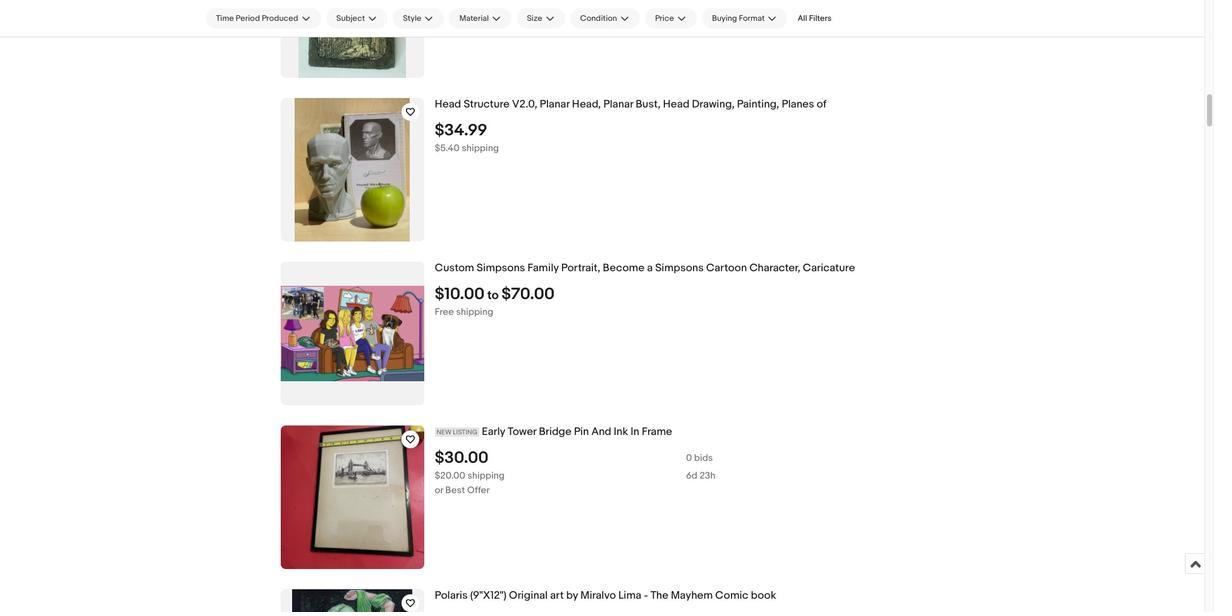 Task type: describe. For each thing, give the bounding box(es) containing it.
polaris (9"x12") original art by miralvo lima - the mayhem comic book link
[[435, 590, 1064, 603]]

miralvo
[[581, 590, 616, 602]]

all filters
[[798, 13, 832, 23]]

custom simpsons family portrait, become a simpsons cartoon character, caricature image
[[281, 286, 424, 382]]

2 simpsons from the left
[[656, 262, 704, 275]]

become
[[603, 262, 645, 275]]

cartoon
[[707, 262, 747, 275]]

listing
[[453, 428, 478, 437]]

material button
[[449, 8, 512, 28]]

23h
[[700, 470, 716, 482]]

or best offer
[[435, 5, 490, 17]]

and
[[592, 426, 612, 438]]

polaris (9"x12") original art by miralvo lima - the mayhem comic book image
[[292, 590, 412, 612]]

best inside 6d 23h or best offer
[[446, 485, 465, 497]]

condition
[[581, 13, 617, 23]]

$10.00 to $70.00 free shipping
[[435, 285, 555, 318]]

bridge
[[539, 426, 572, 438]]

1 simpsons from the left
[[477, 262, 525, 275]]

tower
[[508, 426, 537, 438]]

$20.00
[[435, 470, 466, 482]]

produced
[[262, 13, 298, 23]]

bust,
[[636, 98, 661, 111]]

ink
[[614, 426, 629, 438]]

6d
[[687, 470, 698, 482]]

early
[[482, 426, 505, 438]]

size
[[527, 13, 543, 23]]

price button
[[645, 8, 697, 28]]

family
[[528, 262, 559, 275]]

material
[[460, 13, 489, 23]]

subject button
[[326, 8, 388, 28]]

custom
[[435, 262, 474, 275]]

0
[[687, 452, 692, 464]]

mayhem
[[671, 590, 713, 602]]

all
[[798, 13, 808, 23]]

style button
[[393, 8, 444, 28]]

$34.99
[[435, 121, 488, 140]]

new listing early tower bridge pin and ink in frame
[[437, 426, 673, 438]]

time period produced
[[216, 13, 298, 23]]

a
[[647, 262, 653, 275]]

planes
[[782, 98, 815, 111]]

2 head from the left
[[663, 98, 690, 111]]

$5.40
[[435, 142, 460, 154]]

time
[[216, 13, 234, 23]]

of
[[817, 98, 827, 111]]

shipping inside the 0 bids $20.00 shipping
[[468, 470, 505, 482]]

0 bids $20.00 shipping
[[435, 452, 713, 482]]

buying format
[[712, 13, 765, 23]]

pin
[[574, 426, 589, 438]]

polaris
[[435, 590, 468, 602]]

1 planar from the left
[[540, 98, 570, 111]]

art
[[550, 590, 564, 602]]

all filters button
[[793, 8, 837, 28]]

painting,
[[737, 98, 780, 111]]

buying
[[712, 13, 738, 23]]

original
[[509, 590, 548, 602]]

or inside 6d 23h or best offer
[[435, 485, 444, 497]]

2 planar from the left
[[604, 98, 634, 111]]

$10.00
[[435, 285, 485, 304]]

drawing,
[[692, 98, 735, 111]]



Task type: locate. For each thing, give the bounding box(es) containing it.
book
[[751, 590, 777, 602]]

in
[[631, 426, 640, 438]]

0 vertical spatial shipping
[[462, 142, 499, 154]]

simpsons up "to"
[[477, 262, 525, 275]]

1 offer from the top
[[467, 5, 490, 17]]

shipping inside $10.00 to $70.00 free shipping
[[456, 306, 494, 318]]

character,
[[750, 262, 801, 275]]

rare original george b luttrell pirates alley drawing on slate image
[[299, 0, 406, 78]]

frame
[[642, 426, 673, 438]]

(9"x12")
[[470, 590, 507, 602]]

planar
[[540, 98, 570, 111], [604, 98, 634, 111]]

best down the $20.00
[[446, 485, 465, 497]]

shipping down $30.00
[[468, 470, 505, 482]]

head structure v2.0, planar head, planar bust, head drawing, painting, planes of
[[435, 98, 827, 111]]

early tower bridge pin and ink in frame image
[[281, 426, 424, 569]]

or right style
[[435, 5, 444, 17]]

1 horizontal spatial planar
[[604, 98, 634, 111]]

2 best from the top
[[446, 485, 465, 497]]

1 horizontal spatial simpsons
[[656, 262, 704, 275]]

1 or from the top
[[435, 5, 444, 17]]

structure
[[464, 98, 510, 111]]

new
[[437, 428, 452, 437]]

condition button
[[570, 8, 640, 28]]

size button
[[517, 8, 565, 28]]

$30.00
[[435, 448, 489, 468]]

head
[[435, 98, 461, 111], [663, 98, 690, 111]]

time period produced button
[[206, 8, 321, 28]]

1 vertical spatial offer
[[467, 485, 490, 497]]

1 horizontal spatial head
[[663, 98, 690, 111]]

1 head from the left
[[435, 98, 461, 111]]

1 vertical spatial or
[[435, 485, 444, 497]]

portrait,
[[561, 262, 601, 275]]

period
[[236, 13, 260, 23]]

shipping inside $34.99 $5.40 shipping
[[462, 142, 499, 154]]

lima
[[619, 590, 642, 602]]

or
[[435, 5, 444, 17], [435, 485, 444, 497]]

shipping down $10.00 at the top left of page
[[456, 306, 494, 318]]

0 horizontal spatial planar
[[540, 98, 570, 111]]

price
[[655, 13, 674, 23]]

0 vertical spatial or
[[435, 5, 444, 17]]

comic
[[716, 590, 749, 602]]

bids
[[695, 452, 713, 464]]

planar left bust, on the top
[[604, 98, 634, 111]]

by
[[567, 590, 578, 602]]

head,
[[572, 98, 601, 111]]

-
[[644, 590, 648, 602]]

custom simpsons family portrait, become a simpsons cartoon character, caricature link
[[435, 262, 1064, 275]]

1 vertical spatial best
[[446, 485, 465, 497]]

2 vertical spatial shipping
[[468, 470, 505, 482]]

planar right 'v2.0,'
[[540, 98, 570, 111]]

1 vertical spatial shipping
[[456, 306, 494, 318]]

v2.0,
[[512, 98, 538, 111]]

6d 23h or best offer
[[435, 470, 716, 497]]

buying format button
[[702, 8, 788, 28]]

head up the $34.99 at the left of page
[[435, 98, 461, 111]]

offer left the size
[[467, 5, 490, 17]]

simpsons right a
[[656, 262, 704, 275]]

offer inside 6d 23h or best offer
[[467, 485, 490, 497]]

polaris (9"x12") original art by miralvo lima - the mayhem comic book
[[435, 590, 777, 602]]

to
[[488, 288, 499, 303]]

best right style dropdown button
[[446, 5, 465, 17]]

format
[[739, 13, 765, 23]]

0 horizontal spatial simpsons
[[477, 262, 525, 275]]

offer down $30.00
[[467, 485, 490, 497]]

caricature
[[803, 262, 856, 275]]

shipping down the $34.99 at the left of page
[[462, 142, 499, 154]]

free
[[435, 306, 454, 318]]

style
[[403, 13, 422, 23]]

head structure v2.0, planar head, planar bust, head drawing, painting, planes of link
[[435, 98, 1064, 111]]

offer
[[467, 5, 490, 17], [467, 485, 490, 497]]

head structure v2.0, planar head, planar bust, head drawing, painting, planes of image
[[295, 98, 410, 242]]

2 or from the top
[[435, 485, 444, 497]]

0 vertical spatial best
[[446, 5, 465, 17]]

custom simpsons family portrait, become a simpsons cartoon character, caricature
[[435, 262, 856, 275]]

$34.99 $5.40 shipping
[[435, 121, 499, 154]]

head right bust, on the top
[[663, 98, 690, 111]]

simpsons
[[477, 262, 525, 275], [656, 262, 704, 275]]

0 vertical spatial offer
[[467, 5, 490, 17]]

0 horizontal spatial head
[[435, 98, 461, 111]]

the
[[651, 590, 669, 602]]

$70.00
[[502, 285, 555, 304]]

or down the $20.00
[[435, 485, 444, 497]]

filters
[[810, 13, 832, 23]]

2 offer from the top
[[467, 485, 490, 497]]

1 best from the top
[[446, 5, 465, 17]]

best
[[446, 5, 465, 17], [446, 485, 465, 497]]

subject
[[336, 13, 365, 23]]

shipping
[[462, 142, 499, 154], [456, 306, 494, 318], [468, 470, 505, 482]]



Task type: vqa. For each thing, say whether or not it's contained in the screenshot.
or Best Offer
yes



